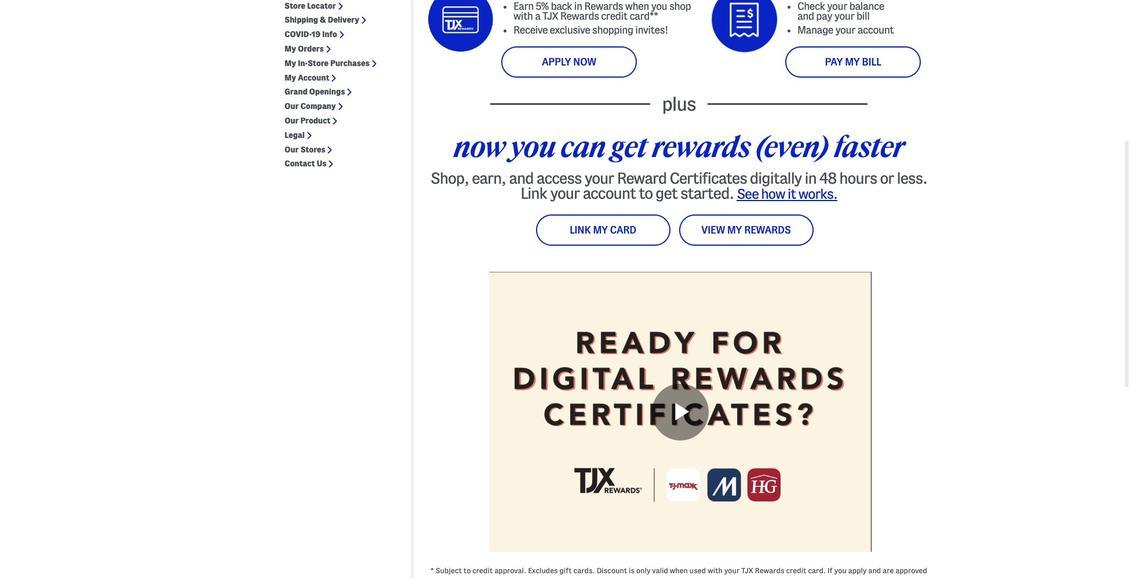 Task type: locate. For each thing, give the bounding box(es) containing it.
0 horizontal spatial get
[[611, 131, 647, 163]]

shipping & delivery link
[[285, 15, 359, 25]]

0 horizontal spatial coupon
[[546, 579, 571, 579]]

0 horizontal spatial a
[[450, 579, 454, 579]]

desktop
[[456, 579, 483, 579]]

if
[[828, 567, 833, 575], [677, 579, 682, 579]]

tablet,
[[494, 579, 517, 579]]

0 horizontal spatial account
[[583, 185, 636, 202]]

1 horizontal spatial a
[[535, 11, 541, 22]]

in-
[[646, 579, 654, 579]]

you right store.
[[684, 579, 696, 579]]

store up the "shipping"
[[285, 1, 305, 10]]

to
[[639, 185, 653, 202], [464, 567, 471, 575]]

when up store.
[[670, 567, 688, 575]]

you up device, on the bottom of page
[[835, 567, 847, 575]]

3 our from the top
[[285, 145, 299, 154]]

0 vertical spatial apply
[[849, 567, 867, 575]]

0 vertical spatial to
[[639, 185, 653, 202]]

0 horizontal spatial credit
[[473, 567, 493, 575]]

1 vertical spatial link
[[570, 225, 591, 236]]

faster
[[834, 131, 904, 163]]

1 vertical spatial approved
[[745, 579, 776, 579]]

used down discount
[[596, 579, 613, 579]]

0 horizontal spatial off
[[534, 579, 544, 579]]

0 vertical spatial used
[[690, 567, 706, 575]]

1 our from the top
[[285, 102, 299, 111]]

cards.
[[574, 567, 595, 575]]

rewards
[[585, 1, 623, 12], [561, 11, 599, 22], [744, 225, 791, 236], [755, 567, 785, 575]]

2 our from the top
[[285, 116, 299, 125]]

account down bill
[[858, 25, 894, 36]]

0 horizontal spatial apply
[[697, 579, 716, 579]]

in right back
[[574, 1, 583, 12]]

us
[[317, 159, 327, 168]]

apply
[[849, 567, 867, 575], [697, 579, 716, 579]]

can
[[561, 131, 606, 163], [573, 579, 585, 579]]

link my card
[[570, 225, 637, 236]]

balance
[[850, 1, 885, 12]]

get up reward
[[611, 131, 647, 163]]

1 vertical spatial in
[[805, 170, 817, 187]]

off right device, on the bottom of page
[[878, 579, 888, 579]]

1 vertical spatial our
[[285, 116, 299, 125]]

1 coupon from the left
[[546, 579, 571, 579]]

1 horizontal spatial in
[[805, 170, 817, 187]]

my account link
[[285, 73, 329, 83]]

a down card.
[[807, 579, 811, 579]]

our
[[285, 102, 299, 111], [285, 116, 299, 125], [285, 145, 299, 154]]

0 horizontal spatial when
[[625, 1, 649, 12]]

you inside earn 5% back in rewards when you shop with a tjx rewards credit card** receive exclusive shopping invites!
[[651, 1, 667, 12]]

1 horizontal spatial get
[[656, 185, 678, 202]]

0 horizontal spatial store
[[285, 1, 305, 10]]

my left card
[[593, 225, 608, 236]]

certificates
[[670, 170, 747, 187]]

0 horizontal spatial approved
[[745, 579, 776, 579]]

1 horizontal spatial credit
[[601, 11, 628, 22]]

coupon down gift
[[546, 579, 571, 579]]

1 vertical spatial get
[[656, 185, 678, 202]]

1 horizontal spatial or
[[637, 579, 644, 579]]

link left card
[[570, 225, 591, 236]]

2 horizontal spatial or
[[880, 170, 894, 187]]

to up desktop
[[464, 567, 471, 575]]

1 vertical spatial apply
[[697, 579, 716, 579]]

apply up device, on the bottom of page
[[849, 567, 867, 575]]

0 vertical spatial tjx
[[543, 11, 558, 22]]

1 vertical spatial account
[[583, 185, 636, 202]]

1 horizontal spatial if
[[828, 567, 833, 575]]

2 horizontal spatial credit
[[786, 567, 807, 575]]

1 horizontal spatial off
[[878, 579, 888, 579]]

account inside shop, earn, and access your reward certificates digitally in 48 hours or less. link your account to get started. see how it works.
[[583, 185, 636, 202]]

1 horizontal spatial link
[[570, 225, 591, 236]]

and
[[798, 11, 814, 22], [509, 170, 534, 187], [869, 567, 881, 575], [718, 579, 730, 579]]

pay
[[825, 56, 843, 67]]

1 vertical spatial if
[[677, 579, 682, 579]]

0 vertical spatial if
[[828, 567, 833, 575]]

or left tablet,
[[485, 579, 492, 579]]

in inside shop, earn, and access your reward certificates digitally in 48 hours or less. link your account to get started. see how it works.
[[805, 170, 817, 187]]

reward
[[617, 170, 667, 187]]

store up account
[[308, 58, 329, 68]]

our down legal link
[[285, 145, 299, 154]]

1 horizontal spatial to
[[639, 185, 653, 202]]

0 horizontal spatial with
[[514, 11, 533, 22]]

it
[[788, 187, 796, 201]]

1 vertical spatial with
[[708, 567, 723, 575]]

1 horizontal spatial used
[[690, 567, 706, 575]]

shopping
[[592, 25, 634, 36]]

tjx
[[543, 11, 558, 22], [742, 567, 754, 575]]

shipping
[[285, 15, 318, 25]]

tjx inside earn 5% back in rewards when you shop with a tjx rewards credit card** receive exclusive shopping invites!
[[543, 11, 558, 22]]

covid-
[[285, 30, 312, 39]]

through
[[778, 579, 806, 579]]

0 vertical spatial link
[[521, 185, 547, 202]]

our up legal
[[285, 116, 299, 125]]

0 vertical spatial account
[[858, 25, 894, 36]]

credit up through
[[786, 567, 807, 575]]

0 horizontal spatial tjx
[[543, 11, 558, 22]]

can up access
[[561, 131, 606, 163]]

openings
[[309, 87, 345, 96]]

plus
[[662, 94, 696, 114]]

account
[[858, 25, 894, 36], [583, 185, 636, 202]]

gift
[[560, 567, 572, 575]]

rewards up through
[[755, 567, 785, 575]]

see
[[737, 187, 759, 201]]

10% right device, on the bottom of page
[[863, 579, 876, 579]]

1 horizontal spatial with
[[708, 567, 723, 575]]

a
[[535, 11, 541, 22], [450, 579, 454, 579], [807, 579, 811, 579]]

card**
[[630, 11, 658, 22]]

bill
[[857, 11, 870, 22]]

get left started.
[[656, 185, 678, 202]]

0 vertical spatial when
[[625, 1, 649, 12]]

account up link my card
[[583, 185, 636, 202]]

invites!
[[636, 25, 669, 36]]

0 horizontal spatial 10%
[[519, 579, 533, 579]]

to inside * subject to credit approval. excludes gift cards. discount is only valid when used with your tjx rewards credit card. if you apply and are approved using a desktop or tablet, 10% off coupon can be used online or in-store. if you apply and are approved through a mobile device, 10% off coupon ca
[[464, 567, 471, 575]]

started.
[[681, 185, 734, 202]]

my in-store purchases link
[[285, 58, 370, 68]]

to up link my card link
[[639, 185, 653, 202]]

get
[[611, 131, 647, 163], [656, 185, 678, 202]]

account
[[298, 73, 329, 82]]

used
[[690, 567, 706, 575], [596, 579, 613, 579]]

device,
[[837, 579, 861, 579]]

you left shop
[[651, 1, 667, 12]]

with
[[514, 11, 533, 22], [708, 567, 723, 575]]

store
[[285, 1, 305, 10], [308, 58, 329, 68]]

check your balance and pay your bill manage your account
[[798, 1, 894, 36]]

0 horizontal spatial to
[[464, 567, 471, 575]]

or left the less.
[[880, 170, 894, 187]]

only
[[637, 567, 651, 575]]

in left 48
[[805, 170, 817, 187]]

link
[[521, 185, 547, 202], [570, 225, 591, 236]]

used right valid
[[690, 567, 706, 575]]

link right 'earn,'
[[521, 185, 547, 202]]

1 10% from the left
[[519, 579, 533, 579]]

0 horizontal spatial in
[[574, 1, 583, 12]]

check
[[798, 1, 825, 12]]

1 vertical spatial tjx
[[742, 567, 754, 575]]

if up mobile
[[828, 567, 833, 575]]

is
[[629, 567, 635, 575]]

1 vertical spatial when
[[670, 567, 688, 575]]

1 vertical spatial used
[[596, 579, 613, 579]]

1 horizontal spatial account
[[858, 25, 894, 36]]

1 off from the left
[[534, 579, 544, 579]]

less.
[[897, 170, 928, 187]]

10%
[[519, 579, 533, 579], [863, 579, 876, 579]]

10% down approval.
[[519, 579, 533, 579]]

covid-19 info link
[[285, 30, 337, 39]]

off
[[534, 579, 544, 579], [878, 579, 888, 579]]

rewards
[[652, 131, 751, 163]]

or down only
[[637, 579, 644, 579]]

credit up shopping
[[601, 11, 628, 22]]

0 vertical spatial approved
[[896, 567, 928, 575]]

2 10% from the left
[[863, 579, 876, 579]]

how
[[761, 187, 785, 201]]

my right pay
[[845, 56, 860, 67]]

2 off from the left
[[878, 579, 888, 579]]

discount
[[597, 567, 627, 575]]

19
[[312, 30, 321, 39]]

contact
[[285, 159, 315, 168]]

pay my bill
[[825, 56, 882, 67]]

off down excludes
[[534, 579, 544, 579]]

1 horizontal spatial apply
[[849, 567, 867, 575]]

a up "receive"
[[535, 11, 541, 22]]

a inside earn 5% back in rewards when you shop with a tjx rewards credit card** receive exclusive shopping invites!
[[535, 11, 541, 22]]

1 vertical spatial to
[[464, 567, 471, 575]]

credit up desktop
[[473, 567, 493, 575]]

rewards up exclusive
[[561, 11, 599, 22]]

in
[[574, 1, 583, 12], [805, 170, 817, 187]]

1 horizontal spatial store
[[308, 58, 329, 68]]

valid
[[652, 567, 668, 575]]

0 vertical spatial our
[[285, 102, 299, 111]]

1 horizontal spatial when
[[670, 567, 688, 575]]

our down "grand" on the left top
[[285, 102, 299, 111]]

when inside * subject to credit approval. excludes gift cards. discount is only valid when used with your tjx rewards credit card. if you apply and are approved using a desktop or tablet, 10% off coupon can be used online or in-store. if you apply and are approved through a mobile device, 10% off coupon ca
[[670, 567, 688, 575]]

you
[[651, 1, 667, 12], [510, 131, 556, 163], [835, 567, 847, 575], [684, 579, 696, 579]]

coupon right device, on the bottom of page
[[890, 579, 915, 579]]

or inside shop, earn, and access your reward certificates digitally in 48 hours or less. link your account to get started. see how it works.
[[880, 170, 894, 187]]

hours
[[840, 170, 877, 187]]

1 horizontal spatial 10%
[[863, 579, 876, 579]]

with inside earn 5% back in rewards when you shop with a tjx rewards credit card** receive exclusive shopping invites!
[[514, 11, 533, 22]]

with up "receive"
[[514, 11, 533, 22]]

0 horizontal spatial link
[[521, 185, 547, 202]]

your
[[827, 1, 848, 12], [835, 11, 855, 22], [836, 25, 856, 36], [585, 170, 614, 187], [550, 185, 580, 202], [725, 567, 740, 575]]

online
[[615, 579, 635, 579]]

0 vertical spatial in
[[574, 1, 583, 12]]

1 vertical spatial can
[[573, 579, 585, 579]]

can down cards.
[[573, 579, 585, 579]]

0 vertical spatial with
[[514, 11, 533, 22]]

purchases
[[330, 58, 370, 68]]

if right store.
[[677, 579, 682, 579]]

1 horizontal spatial coupon
[[890, 579, 915, 579]]

2 vertical spatial our
[[285, 145, 299, 154]]

apply right store.
[[697, 579, 716, 579]]

1 horizontal spatial approved
[[896, 567, 928, 575]]

locator
[[307, 1, 336, 10]]

1 horizontal spatial are
[[883, 567, 894, 575]]

my right view
[[728, 225, 742, 236]]

view my rewards
[[702, 225, 791, 236]]

a down subject
[[450, 579, 454, 579]]

approval.
[[495, 567, 527, 575]]

when inside earn 5% back in rewards when you shop with a tjx rewards credit card** receive exclusive shopping invites!
[[625, 1, 649, 12]]

with right valid
[[708, 567, 723, 575]]

coupon
[[546, 579, 571, 579], [890, 579, 915, 579]]

1 horizontal spatial tjx
[[742, 567, 754, 575]]

0 vertical spatial store
[[285, 1, 305, 10]]

0 vertical spatial can
[[561, 131, 606, 163]]

your inside * subject to credit approval. excludes gift cards. discount is only valid when used with your tjx rewards credit card. if you apply and are approved using a desktop or tablet, 10% off coupon can be used online or in-store. if you apply and are approved through a mobile device, 10% off coupon ca
[[725, 567, 740, 575]]

our product link
[[285, 116, 331, 126]]

legal link
[[285, 130, 305, 140]]

0 horizontal spatial are
[[732, 579, 743, 579]]

when up invites!
[[625, 1, 649, 12]]



Task type: vqa. For each thing, say whether or not it's contained in the screenshot.
APPLY NOW 'link'
yes



Task type: describe. For each thing, give the bounding box(es) containing it.
my orders link
[[285, 44, 324, 54]]

can inside * subject to credit approval. excludes gift cards. discount is only valid when used with your tjx rewards credit card. if you apply and are approved using a desktop or tablet, 10% off coupon can be used online or in-store. if you apply and are approved through a mobile device, 10% off coupon ca
[[573, 579, 585, 579]]

rewards down how
[[744, 225, 791, 236]]

rewards inside * subject to credit approval. excludes gift cards. discount is only valid when used with your tjx rewards credit card. if you apply and are approved using a desktop or tablet, 10% off coupon can be used online or in-store. if you apply and are approved through a mobile device, 10% off coupon ca
[[755, 567, 785, 575]]

shop
[[670, 1, 691, 12]]

bill
[[862, 56, 882, 67]]

legal
[[285, 130, 305, 140]]

with inside * subject to credit approval. excludes gift cards. discount is only valid when used with your tjx rewards credit card. if you apply and are approved using a desktop or tablet, 10% off coupon can be used online or in-store. if you apply and are approved through a mobile device, 10% off coupon ca
[[708, 567, 723, 575]]

delivery
[[328, 15, 359, 25]]

1 vertical spatial are
[[732, 579, 743, 579]]

my down covid-
[[285, 44, 296, 53]]

subject
[[436, 567, 462, 575]]

*
[[431, 567, 434, 575]]

in-
[[298, 58, 308, 68]]

store locator shipping & delivery covid-19 info my orders my in-store purchases my account grand openings our company our product legal our stores contact us
[[285, 1, 370, 168]]

now
[[573, 56, 597, 67]]

view my rewards link
[[679, 215, 814, 246]]

0 horizontal spatial used
[[596, 579, 613, 579]]

0 horizontal spatial or
[[485, 579, 492, 579]]

2 coupon from the left
[[890, 579, 915, 579]]

using
[[430, 579, 448, 579]]

account inside check your balance and pay your bill manage your account
[[858, 25, 894, 36]]

our stores link
[[285, 145, 326, 154]]

grand
[[285, 87, 308, 96]]

store locator link
[[285, 1, 336, 11]]

credit inside earn 5% back in rewards when you shop with a tjx rewards credit card** receive exclusive shopping invites!
[[601, 11, 628, 22]]

company
[[301, 102, 336, 111]]

0 vertical spatial are
[[883, 567, 894, 575]]

access
[[537, 170, 582, 187]]

mobile
[[813, 579, 835, 579]]

apply now link
[[501, 47, 637, 78]]

1 vertical spatial store
[[308, 58, 329, 68]]

now
[[454, 131, 505, 163]]

our company link
[[285, 102, 336, 111]]

earn 5% back in rewards when you shop with a tjx rewards credit card** receive exclusive shopping invites!
[[514, 1, 691, 36]]

and inside check your balance and pay your bill manage your account
[[798, 11, 814, 22]]

pay
[[817, 11, 833, 22]]

contact us link
[[285, 159, 327, 169]]

card
[[610, 225, 637, 236]]

info
[[322, 30, 337, 39]]

stores
[[301, 145, 326, 154]]

shop,
[[431, 170, 469, 187]]

in inside earn 5% back in rewards when you shop with a tjx rewards credit card** receive exclusive shopping invites!
[[574, 1, 583, 12]]

to inside shop, earn, and access your reward certificates digitally in 48 hours or less. link your account to get started. see how it works.
[[639, 185, 653, 202]]

shop, earn, and access your reward certificates digitally in 48 hours or less. link your account to get started. see how it works.
[[431, 170, 928, 202]]

excludes
[[528, 567, 558, 575]]

48
[[820, 170, 837, 187]]

be
[[586, 579, 595, 579]]

you up access
[[510, 131, 556, 163]]

my left in-
[[285, 58, 296, 68]]

(even)
[[756, 131, 829, 163]]

see how it works. link
[[737, 187, 838, 201]]

link my card link
[[536, 215, 670, 246]]

orders
[[298, 44, 324, 53]]

0 horizontal spatial if
[[677, 579, 682, 579]]

exclusive
[[550, 25, 590, 36]]

link inside shop, earn, and access your reward certificates digitally in 48 hours or less. link your account to get started. see how it works.
[[521, 185, 547, 202]]

manage
[[798, 25, 834, 36]]

apply
[[542, 56, 571, 67]]

and inside shop, earn, and access your reward certificates digitally in 48 hours or less. link your account to get started. see how it works.
[[509, 170, 534, 187]]

apply now
[[542, 56, 597, 67]]

pay my bill link
[[786, 47, 921, 78]]

works.
[[799, 187, 838, 201]]

0 vertical spatial get
[[611, 131, 647, 163]]

store.
[[654, 579, 675, 579]]

* subject to credit approval. excludes gift cards. discount is only valid when used with your tjx rewards credit card. if you apply and are approved using a desktop or tablet, 10% off coupon can be used online or in-store. if you apply and are approved through a mobile device, 10% off coupon ca
[[430, 567, 929, 579]]

tjx inside * subject to credit approval. excludes gift cards. discount is only valid when used with your tjx rewards credit card. if you apply and are approved using a desktop or tablet, 10% off coupon can be used online or in-store. if you apply and are approved through a mobile device, 10% off coupon ca
[[742, 567, 754, 575]]

now you can get rewards (even) faster
[[454, 131, 904, 163]]

view
[[702, 225, 725, 236]]

back
[[551, 1, 572, 12]]

card.
[[808, 567, 826, 575]]

product
[[301, 116, 331, 125]]

my up "grand" on the left top
[[285, 73, 296, 82]]

rewards up shopping
[[585, 1, 623, 12]]

2 horizontal spatial a
[[807, 579, 811, 579]]

digitally
[[750, 170, 802, 187]]

get inside shop, earn, and access your reward certificates digitally in 48 hours or less. link your account to get started. see how it works.
[[656, 185, 678, 202]]

earn,
[[472, 170, 506, 187]]

5%
[[536, 1, 549, 12]]

receive
[[514, 25, 548, 36]]

&
[[320, 15, 326, 25]]

earn
[[514, 1, 534, 12]]



